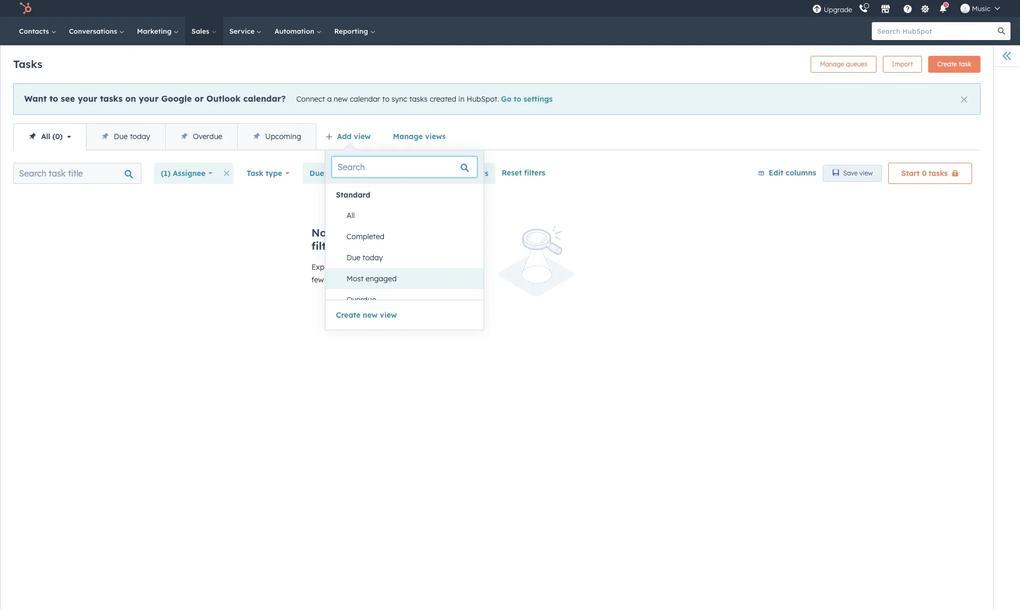 Task type: vqa. For each thing, say whether or not it's contained in the screenshot.
to
yes



Task type: describe. For each thing, give the bounding box(es) containing it.
tasks inside button
[[929, 169, 948, 178]]

import
[[892, 60, 913, 68]]

hubspot.
[[467, 94, 499, 104]]

settings
[[524, 94, 553, 104]]

upgrade image
[[812, 4, 822, 14]]

create new view button
[[336, 309, 397, 322]]

engaged
[[366, 274, 397, 284]]

date
[[326, 169, 343, 178]]

due date button
[[303, 163, 357, 184]]

manage views link
[[386, 126, 453, 147]]

match
[[361, 226, 394, 239]]

task type
[[247, 169, 282, 178]]

reset
[[502, 168, 522, 178]]

created
[[430, 94, 456, 104]]

(1) assignee button
[[154, 163, 220, 184]]

conversations link
[[63, 17, 131, 45]]

calendar
[[350, 94, 380, 104]]

reporting
[[334, 27, 370, 35]]

notifications image
[[938, 5, 948, 14]]

reset filters button
[[502, 163, 546, 178]]

on
[[125, 93, 136, 104]]

calling icon image
[[859, 4, 868, 14]]

0 horizontal spatial due
[[114, 132, 128, 141]]

sales link
[[185, 17, 223, 45]]

reset filters
[[502, 168, 546, 178]]

filters for reset filters
[[524, 168, 546, 178]]

due inside button
[[347, 253, 360, 263]]

due today button
[[336, 247, 484, 268]]

manage for manage views
[[393, 132, 423, 141]]

import link
[[883, 56, 922, 73]]

sync
[[392, 94, 407, 104]]

save view
[[843, 169, 873, 177]]

tasks?
[[387, 263, 409, 272]]

Search HubSpot search field
[[872, 22, 1001, 40]]

service link
[[223, 17, 268, 45]]

navigation containing all
[[13, 123, 316, 150]]

start 0 tasks
[[901, 169, 948, 178]]

standard button
[[325, 186, 484, 204]]

conversations
[[69, 27, 119, 35]]

edit columns
[[769, 168, 816, 178]]

marketing
[[137, 27, 174, 35]]

go to settings link
[[501, 94, 553, 104]]

edit columns button
[[758, 166, 816, 180]]

outlook
[[206, 93, 241, 104]]

to left sync
[[382, 94, 389, 104]]

as
[[356, 275, 365, 285]]

settings image
[[921, 4, 930, 14]]

queue button
[[377, 163, 422, 184]]

expecting to see new tasks? try again in a few seconds as the system catches up.
[[311, 263, 459, 285]]

connect
[[296, 94, 325, 104]]

due inside popup button
[[309, 169, 324, 178]]

new inside button
[[363, 311, 378, 320]]

overdue link
[[165, 124, 237, 150]]

no tasks match the current filters.
[[311, 226, 456, 253]]

save
[[843, 169, 858, 177]]

automation link
[[268, 17, 328, 45]]

most engaged
[[347, 274, 397, 284]]

contacts link
[[13, 17, 63, 45]]

all for all ( 0 )
[[41, 132, 50, 141]]

in inside expecting to see new tasks? try again in a few seconds as the system catches up.
[[446, 263, 452, 272]]

(1)
[[161, 169, 171, 178]]

search button
[[993, 22, 1011, 40]]

task
[[247, 169, 263, 178]]

due today inside button
[[347, 253, 383, 263]]

1 horizontal spatial view
[[380, 311, 397, 320]]

more filters
[[446, 169, 489, 178]]

music button
[[954, 0, 1006, 17]]

tasks right sync
[[409, 94, 428, 104]]

want to see your tasks on your google or outlook calendar? alert
[[13, 83, 981, 115]]

Search search field
[[332, 157, 477, 178]]

manage queues link
[[811, 56, 876, 73]]

try
[[411, 263, 422, 272]]

marketplaces button
[[874, 0, 897, 17]]

(1) assignee
[[161, 169, 206, 178]]

new inside want to see your tasks on your google or outlook calendar? alert
[[334, 94, 348, 104]]

Search task title search field
[[13, 163, 141, 184]]

due date
[[309, 169, 343, 178]]

today inside button
[[363, 253, 383, 263]]

calendar?
[[243, 93, 286, 104]]

few
[[311, 275, 324, 285]]

due today link
[[86, 124, 165, 150]]

view for add view
[[354, 132, 371, 141]]

to inside expecting to see new tasks? try again in a few seconds as the system catches up.
[[348, 263, 355, 272]]

standard
[[336, 190, 370, 200]]

more filters link
[[428, 163, 495, 184]]

marketing link
[[131, 17, 185, 45]]

view for save view
[[860, 169, 873, 177]]

close image
[[961, 97, 967, 103]]

most engaged button
[[336, 268, 484, 290]]

no
[[311, 226, 327, 239]]

0 inside navigation
[[55, 132, 60, 141]]



Task type: locate. For each thing, give the bounding box(es) containing it.
1 vertical spatial create
[[336, 311, 360, 320]]

1 vertical spatial today
[[363, 253, 383, 263]]

create task
[[937, 60, 972, 68]]

0 vertical spatial due today
[[114, 132, 150, 141]]

a inside expecting to see new tasks? try again in a few seconds as the system catches up.
[[454, 263, 459, 272]]

view
[[354, 132, 371, 141], [860, 169, 873, 177], [380, 311, 397, 320]]

0 horizontal spatial due today
[[114, 132, 150, 141]]

1 vertical spatial in
[[446, 263, 452, 272]]

in inside want to see your tasks on your google or outlook calendar? alert
[[458, 94, 465, 104]]

again
[[424, 263, 444, 272]]

create for create new view
[[336, 311, 360, 320]]

new down most engaged
[[363, 311, 378, 320]]

in up up.
[[446, 263, 452, 272]]

due down on
[[114, 132, 128, 141]]

see inside expecting to see new tasks? try again in a few seconds as the system catches up.
[[357, 263, 369, 272]]

1 vertical spatial due today
[[347, 253, 383, 263]]

see up as
[[357, 263, 369, 272]]

1 horizontal spatial overdue
[[347, 295, 376, 305]]

manage views
[[393, 132, 446, 141]]

greg robinson image
[[960, 4, 970, 13]]

more
[[446, 169, 465, 178]]

type
[[266, 169, 282, 178]]

the right as
[[367, 275, 378, 285]]

today
[[130, 132, 150, 141], [363, 253, 383, 263]]

filters
[[524, 168, 546, 178], [467, 169, 489, 178]]

new up the engaged
[[371, 263, 385, 272]]

due left date in the left of the page
[[309, 169, 324, 178]]

0 vertical spatial in
[[458, 94, 465, 104]]

your right on
[[139, 93, 159, 104]]

menu containing music
[[811, 0, 1007, 17]]

due today
[[114, 132, 150, 141], [347, 253, 383, 263]]

1 vertical spatial see
[[357, 263, 369, 272]]

view inside dropdown button
[[354, 132, 371, 141]]

1 vertical spatial a
[[454, 263, 459, 272]]

connect a new calendar to sync tasks created in hubspot. go to settings
[[296, 94, 553, 104]]

automation
[[275, 27, 316, 35]]

a right connect
[[327, 94, 332, 104]]

create new view
[[336, 311, 397, 320]]

1 vertical spatial view
[[860, 169, 873, 177]]

0 right start
[[922, 169, 927, 178]]

0
[[55, 132, 60, 141], [922, 169, 927, 178]]

0 horizontal spatial your
[[78, 93, 97, 104]]

0 vertical spatial due
[[114, 132, 128, 141]]

tasks left on
[[100, 93, 123, 104]]

add
[[337, 132, 352, 141]]

0 vertical spatial a
[[327, 94, 332, 104]]

menu
[[811, 0, 1007, 17]]

2 horizontal spatial view
[[860, 169, 873, 177]]

1 your from the left
[[78, 93, 97, 104]]

0 vertical spatial overdue
[[193, 132, 222, 141]]

settings link
[[919, 3, 932, 14]]

manage
[[820, 60, 844, 68], [393, 132, 423, 141]]

0 vertical spatial see
[[61, 93, 75, 104]]

a inside alert
[[327, 94, 332, 104]]

today up most engaged
[[363, 253, 383, 263]]

help button
[[899, 0, 917, 17]]

view down system
[[380, 311, 397, 320]]

upgrade
[[824, 5, 852, 13]]

1 horizontal spatial create
[[937, 60, 957, 68]]

due up "most"
[[347, 253, 360, 263]]

filters inside button
[[524, 168, 546, 178]]

expecting
[[311, 263, 346, 272]]

0 vertical spatial view
[[354, 132, 371, 141]]

google
[[161, 93, 192, 104]]

all button
[[336, 205, 484, 226]]

or
[[194, 93, 204, 104]]

filters for more filters
[[467, 169, 489, 178]]

see for new
[[357, 263, 369, 272]]

your left on
[[78, 93, 97, 104]]

1 vertical spatial due
[[309, 169, 324, 178]]

tasks right the no
[[330, 226, 357, 239]]

1 horizontal spatial all
[[347, 211, 355, 220]]

tasks banner
[[13, 53, 981, 73]]

0 horizontal spatial all
[[41, 132, 50, 141]]

most
[[347, 274, 364, 284]]

reporting link
[[328, 17, 382, 45]]

1 horizontal spatial the
[[397, 226, 414, 239]]

hubspot image
[[19, 2, 32, 15]]

2 horizontal spatial due
[[347, 253, 360, 263]]

filters right reset
[[524, 168, 546, 178]]

view right save
[[860, 169, 873, 177]]

0 vertical spatial new
[[334, 94, 348, 104]]

1 horizontal spatial in
[[458, 94, 465, 104]]

add view
[[337, 132, 371, 141]]

0 horizontal spatial see
[[61, 93, 75, 104]]

1 horizontal spatial due today
[[347, 253, 383, 263]]

service
[[229, 27, 257, 35]]

overdue down or
[[193, 132, 222, 141]]

1 horizontal spatial a
[[454, 263, 459, 272]]

music
[[972, 4, 991, 13]]

task type button
[[240, 163, 296, 184]]

hubspot link
[[13, 2, 40, 15]]

1 vertical spatial manage
[[393, 132, 423, 141]]

0 inside button
[[922, 169, 927, 178]]

all left '('
[[41, 132, 50, 141]]

create inside the create task link
[[937, 60, 957, 68]]

create left task
[[937, 60, 957, 68]]

in
[[458, 94, 465, 104], [446, 263, 452, 272]]

due
[[114, 132, 128, 141], [309, 169, 324, 178], [347, 253, 360, 263]]

filters right more
[[467, 169, 489, 178]]

1 vertical spatial overdue
[[347, 295, 376, 305]]

overdue inside button
[[347, 295, 376, 305]]

manage for manage queues
[[820, 60, 844, 68]]

1 horizontal spatial see
[[357, 263, 369, 272]]

0 vertical spatial manage
[[820, 60, 844, 68]]

create task link
[[928, 56, 981, 73]]

0 horizontal spatial 0
[[55, 132, 60, 141]]

overdue
[[193, 132, 222, 141], [347, 295, 376, 305]]

0 horizontal spatial filters
[[467, 169, 489, 178]]

2 vertical spatial new
[[363, 311, 378, 320]]

1 vertical spatial all
[[347, 211, 355, 220]]

0 horizontal spatial overdue
[[193, 132, 222, 141]]

completed
[[347, 232, 385, 242]]

all
[[41, 132, 50, 141], [347, 211, 355, 220]]

sales
[[191, 27, 211, 35]]

save view button
[[823, 165, 882, 182]]

1 vertical spatial 0
[[922, 169, 927, 178]]

tasks right start
[[929, 169, 948, 178]]

start 0 tasks button
[[888, 163, 972, 184]]

see inside alert
[[61, 93, 75, 104]]

1 horizontal spatial manage
[[820, 60, 844, 68]]

to up "most"
[[348, 263, 355, 272]]

the inside no tasks match the current filters.
[[397, 226, 414, 239]]

0 horizontal spatial today
[[130, 132, 150, 141]]

filters.
[[311, 239, 345, 253]]

the
[[397, 226, 414, 239], [367, 275, 378, 285]]

0 up 'search task title' search field
[[55, 132, 60, 141]]

edit
[[769, 168, 783, 178]]

today down on
[[130, 132, 150, 141]]

all inside button
[[347, 211, 355, 220]]

0 vertical spatial today
[[130, 132, 150, 141]]

task
[[959, 60, 972, 68]]

create down seconds
[[336, 311, 360, 320]]

all ( 0 )
[[41, 132, 63, 141]]

create inside create new view button
[[336, 311, 360, 320]]

notifications button
[[934, 0, 952, 17]]

2 your from the left
[[139, 93, 159, 104]]

go
[[501, 94, 512, 104]]

view right add
[[354, 132, 371, 141]]

queues
[[846, 60, 868, 68]]

new
[[334, 94, 348, 104], [371, 263, 385, 272], [363, 311, 378, 320]]

1 vertical spatial the
[[367, 275, 378, 285]]

search image
[[998, 27, 1005, 35]]

up.
[[436, 275, 446, 285]]

0 vertical spatial create
[[937, 60, 957, 68]]

views
[[425, 132, 446, 141]]

to
[[49, 93, 58, 104], [382, 94, 389, 104], [514, 94, 521, 104], [348, 263, 355, 272]]

want
[[24, 93, 47, 104]]

seconds
[[326, 275, 354, 285]]

tasks inside no tasks match the current filters.
[[330, 226, 357, 239]]

overdue up create new view
[[347, 295, 376, 305]]

due today down on
[[114, 132, 150, 141]]

2 vertical spatial view
[[380, 311, 397, 320]]

new inside expecting to see new tasks? try again in a few seconds as the system catches up.
[[371, 263, 385, 272]]

manage inside tasks banner
[[820, 60, 844, 68]]

1 horizontal spatial today
[[363, 253, 383, 263]]

queue
[[384, 169, 408, 178]]

manage left queues
[[820, 60, 844, 68]]

0 vertical spatial the
[[397, 226, 414, 239]]

catches
[[407, 275, 434, 285]]

see for your
[[61, 93, 75, 104]]

)
[[60, 132, 63, 141]]

contacts
[[19, 27, 51, 35]]

upcoming
[[265, 132, 301, 141]]

new left calendar
[[334, 94, 348, 104]]

1 vertical spatial new
[[371, 263, 385, 272]]

a right again at the top left
[[454, 263, 459, 272]]

1 horizontal spatial due
[[309, 169, 324, 178]]

add view button
[[319, 126, 380, 147]]

the inside expecting to see new tasks? try again in a few seconds as the system catches up.
[[367, 275, 378, 285]]

to right go
[[514, 94, 521, 104]]

all down standard
[[347, 211, 355, 220]]

a
[[327, 94, 332, 104], [454, 263, 459, 272]]

navigation
[[13, 123, 316, 150]]

the up due today button
[[397, 226, 414, 239]]

1 horizontal spatial your
[[139, 93, 159, 104]]

see
[[61, 93, 75, 104], [357, 263, 369, 272]]

see right want
[[61, 93, 75, 104]]

to right want
[[49, 93, 58, 104]]

0 horizontal spatial create
[[336, 311, 360, 320]]

columns
[[786, 168, 816, 178]]

0 horizontal spatial view
[[354, 132, 371, 141]]

in right created
[[458, 94, 465, 104]]

create for create task
[[937, 60, 957, 68]]

0 horizontal spatial manage
[[393, 132, 423, 141]]

1 horizontal spatial 0
[[922, 169, 927, 178]]

all for all
[[347, 211, 355, 220]]

0 horizontal spatial in
[[446, 263, 452, 272]]

0 horizontal spatial a
[[327, 94, 332, 104]]

0 vertical spatial 0
[[55, 132, 60, 141]]

want to see your tasks on your google or outlook calendar?
[[24, 93, 286, 104]]

completed button
[[336, 226, 484, 247]]

0 horizontal spatial the
[[367, 275, 378, 285]]

your
[[78, 93, 97, 104], [139, 93, 159, 104]]

2 vertical spatial due
[[347, 253, 360, 263]]

1 horizontal spatial filters
[[524, 168, 546, 178]]

manage queues
[[820, 60, 868, 68]]

0 vertical spatial all
[[41, 132, 50, 141]]

tasks
[[13, 57, 42, 70]]

help image
[[903, 5, 912, 14]]

(
[[52, 132, 55, 141]]

due today down completed
[[347, 253, 383, 263]]

marketplaces image
[[881, 5, 890, 14]]

manage left views
[[393, 132, 423, 141]]



